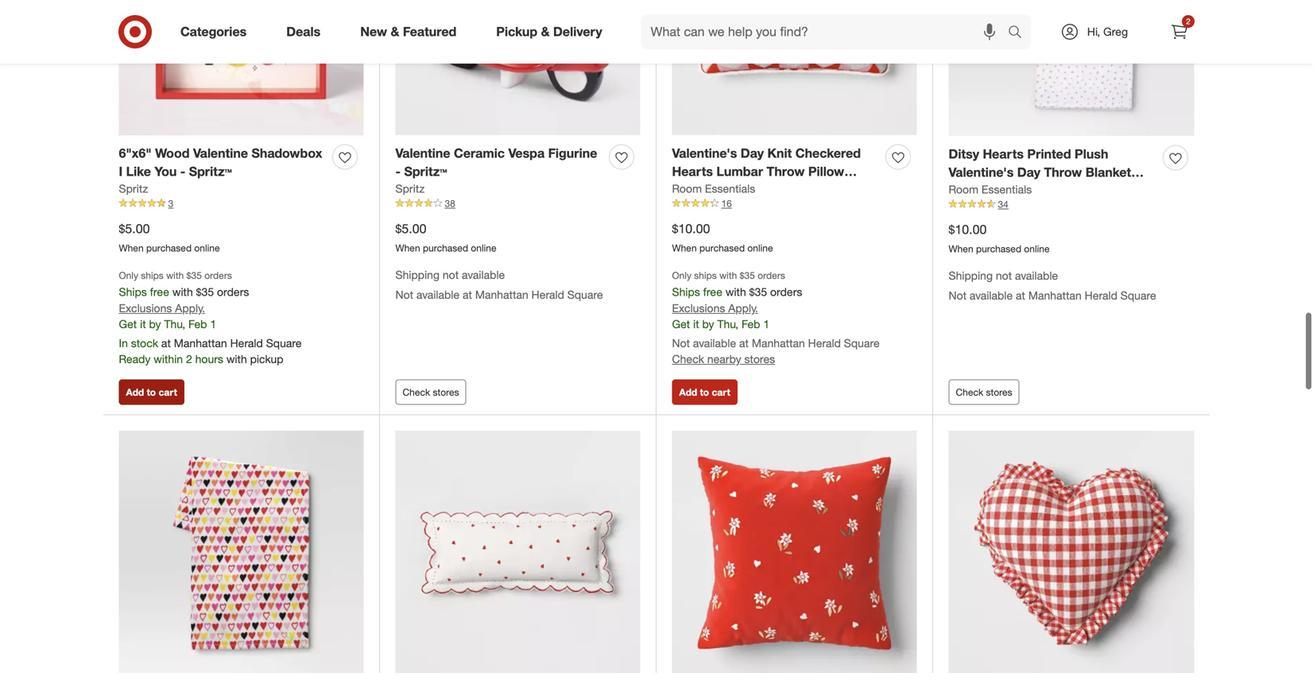 Task type: describe. For each thing, give the bounding box(es) containing it.
throw for knit
[[767, 164, 805, 179]]

categories link
[[167, 14, 267, 49]]

exclusions apply. button for $5.00
[[119, 301, 205, 317]]

room essentials link for hearts
[[672, 181, 756, 197]]

1 for $10.00
[[764, 318, 770, 331]]

add to cart for $5.00
[[126, 387, 177, 399]]

within
[[154, 352, 183, 366]]

ready
[[119, 352, 151, 366]]

only ships with $35 orders ships free with $35 orders exclusions apply. get it by thu, feb 1 not available at manhattan herald square check nearby stores
[[672, 270, 880, 366]]

featured
[[403, 24, 457, 39]]

wood
[[155, 146, 190, 161]]

blanket
[[1086, 165, 1132, 180]]

purchased for like
[[146, 242, 192, 254]]

when for valentine's day knit checkered hearts lumbar throw pillow pink/red/white - room essentials™
[[672, 242, 697, 254]]

get for $10.00
[[672, 318, 690, 331]]

add to cart for $10.00
[[680, 387, 731, 399]]

hearts inside ditsy hearts printed plush valentine's day throw blanket white/blush - room essentials™
[[983, 146, 1024, 162]]

herald inside the only ships with $35 orders ships free with $35 orders exclusions apply. get it by thu, feb 1 in stock at  manhattan herald square ready within 2 hours with pickup
[[230, 337, 263, 351]]

spritz™ inside valentine ceramic vespa figurine - spritz™
[[404, 164, 447, 179]]

$10.00 when purchased online for pink/red/white
[[672, 221, 773, 254]]

feb for $10.00
[[742, 318, 761, 331]]

categories
[[181, 24, 247, 39]]

free for $10.00
[[704, 285, 723, 299]]

cart for $5.00
[[159, 387, 177, 399]]

check stores button for $5.00
[[396, 380, 467, 405]]

room essentials link for valentine's
[[949, 182, 1032, 198]]

spritz for like
[[119, 182, 148, 196]]

exclusions for $10.00
[[672, 302, 726, 316]]

$10.00 for valentine's day knit checkered hearts lumbar throw pillow pink/red/white - room essentials™
[[672, 221, 711, 237]]

like
[[126, 164, 151, 179]]

check inside only ships with $35 orders ships free with $35 orders exclusions apply. get it by thu, feb 1 not available at manhattan herald square check nearby stores
[[672, 352, 705, 366]]

- inside ditsy hearts printed plush valentine's day throw blanket white/blush - room essentials™
[[1026, 183, 1031, 198]]

free for $5.00
[[150, 285, 169, 299]]

day inside ditsy hearts printed plush valentine's day throw blanket white/blush - room essentials™
[[1018, 165, 1041, 180]]

check stores for $10.00
[[956, 387, 1013, 399]]

check for ditsy hearts printed plush valentine's day throw blanket white/blush - room essentials™
[[956, 387, 984, 399]]

16 link
[[672, 197, 917, 211]]

check stores button for $10.00
[[949, 380, 1020, 405]]

spritz link for like
[[119, 181, 148, 197]]

pickup
[[496, 24, 538, 39]]

by for $10.00
[[703, 318, 715, 331]]

valentine's day knit checkered hearts lumbar throw pillow pink/red/white - room essentials™ link
[[672, 145, 880, 216]]

ships for $5.00
[[141, 270, 164, 282]]

stock
[[131, 337, 158, 351]]

when for valentine ceramic vespa figurine - spritz™
[[396, 242, 420, 254]]

stores inside only ships with $35 orders ships free with $35 orders exclusions apply. get it by thu, feb 1 not available at manhattan herald square check nearby stores
[[745, 352, 776, 366]]

purchased for lumbar
[[700, 242, 745, 254]]

shipping not available not available at manhattan herald square for $5.00
[[396, 268, 603, 302]]

shadowbox
[[252, 146, 322, 161]]

shipping not available not available at manhattan herald square for $10.00
[[949, 269, 1157, 303]]

essentials for day
[[982, 182, 1032, 196]]

purchased for day
[[977, 243, 1022, 255]]

nearby
[[708, 352, 742, 366]]

when for ditsy hearts printed plush valentine's day throw blanket white/blush - room essentials™
[[949, 243, 974, 255]]

only for $10.00
[[672, 270, 692, 282]]

ceramic
[[454, 146, 505, 161]]

not for $10.00
[[949, 289, 967, 303]]

38 link
[[396, 197, 641, 211]]

$10.00 for ditsy hearts printed plush valentine's day throw blanket white/blush - room essentials™
[[949, 222, 987, 237]]

& for new
[[391, 24, 400, 39]]

throw for printed
[[1045, 165, 1083, 180]]

new
[[360, 24, 387, 39]]

pickup & delivery link
[[483, 14, 622, 49]]

6"x6" wood valentine shadowbox i like you - spritz™ link
[[119, 145, 326, 181]]

ditsy hearts printed plush valentine's day throw blanket white/blush - room essentials™
[[949, 146, 1143, 198]]

hi,
[[1088, 25, 1101, 39]]

valentine's inside valentine's day knit checkered hearts lumbar throw pillow pink/red/white - room essentials™
[[672, 146, 737, 161]]

not for $5.00
[[396, 288, 414, 302]]

add to cart button for $5.00
[[119, 380, 184, 405]]

deals link
[[273, 14, 341, 49]]

white/blush
[[949, 183, 1023, 198]]

1 for $5.00
[[210, 318, 216, 331]]

6"x6" wood valentine shadowbox i like you - spritz™
[[119, 146, 322, 179]]

online for like
[[194, 242, 220, 254]]

printed
[[1028, 146, 1072, 162]]

online for spritz™
[[471, 242, 497, 254]]

valentine inside 6"x6" wood valentine shadowbox i like you - spritz™
[[193, 146, 248, 161]]

to for $10.00
[[700, 387, 710, 399]]

delivery
[[554, 24, 603, 39]]



Task type: vqa. For each thing, say whether or not it's contained in the screenshot.
2*
no



Task type: locate. For each thing, give the bounding box(es) containing it.
with right hours
[[227, 352, 247, 366]]

purchased
[[146, 242, 192, 254], [423, 242, 468, 254], [700, 242, 745, 254], [977, 243, 1022, 255]]

1 horizontal spatial only
[[672, 270, 692, 282]]

essentials
[[705, 182, 756, 196], [982, 182, 1032, 196]]

2 $5.00 when purchased online from the left
[[396, 221, 497, 254]]

not down 34
[[996, 269, 1013, 283]]

online down '3' link
[[194, 242, 220, 254]]

add to cart button for $10.00
[[672, 380, 738, 405]]

at inside the only ships with $35 orders ships free with $35 orders exclusions apply. get it by thu, feb 1 in stock at  manhattan herald square ready within 2 hours with pickup
[[161, 337, 171, 351]]

knit
[[768, 146, 792, 161]]

0 horizontal spatial feb
[[189, 318, 207, 331]]

thu,
[[164, 318, 185, 331], [718, 318, 739, 331]]

2 add from the left
[[680, 387, 698, 399]]

2 link
[[1163, 14, 1198, 49]]

only inside only ships with $35 orders ships free with $35 orders exclusions apply. get it by thu, feb 1 not available at manhattan herald square check nearby stores
[[672, 270, 692, 282]]

1 free from the left
[[150, 285, 169, 299]]

1 vertical spatial day
[[1018, 165, 1041, 180]]

& right pickup
[[541, 24, 550, 39]]

0 horizontal spatial to
[[147, 387, 156, 399]]

0 horizontal spatial ships
[[141, 270, 164, 282]]

hearts right ditsy
[[983, 146, 1024, 162]]

6"x6"
[[119, 146, 152, 161]]

1 horizontal spatial valentine's
[[949, 165, 1014, 180]]

1 cart from the left
[[159, 387, 177, 399]]

0 horizontal spatial room essentials
[[672, 182, 756, 196]]

1 horizontal spatial thu,
[[718, 318, 739, 331]]

exclusions for $5.00
[[119, 302, 172, 316]]

0 horizontal spatial add
[[126, 387, 144, 399]]

apply. inside only ships with $35 orders ships free with $35 orders exclusions apply. get it by thu, feb 1 not available at manhattan herald square check nearby stores
[[729, 302, 759, 316]]

What can we help you find? suggestions appear below search field
[[642, 14, 1012, 49]]

1 add to cart from the left
[[126, 387, 177, 399]]

spritz for spritz™
[[396, 182, 425, 196]]

check stores for $5.00
[[403, 387, 459, 399]]

not down 38
[[443, 268, 459, 282]]

$5.00 when purchased online
[[119, 221, 220, 254], [396, 221, 497, 254]]

it inside only ships with $35 orders ships free with $35 orders exclusions apply. get it by thu, feb 1 not available at manhattan herald square check nearby stores
[[694, 318, 700, 331]]

cart for $10.00
[[712, 387, 731, 399]]

check stores button
[[396, 380, 467, 405], [949, 380, 1020, 405]]

1 horizontal spatial room essentials link
[[949, 182, 1032, 198]]

room essentials for hearts
[[672, 182, 756, 196]]

room essentials link up 34
[[949, 182, 1032, 198]]

new & featured
[[360, 24, 457, 39]]

hours
[[195, 352, 223, 366]]

1 horizontal spatial get
[[672, 318, 690, 331]]

- inside valentine ceramic vespa figurine - spritz™
[[396, 164, 401, 179]]

square embroidered floral and hearts pillow red/pink/metallic gold - threshold™ image
[[672, 431, 917, 674], [672, 431, 917, 674]]

only ships with $35 orders ships free with $35 orders exclusions apply. get it by thu, feb 1 in stock at  manhattan herald square ready within 2 hours with pickup
[[119, 270, 302, 366]]

$5.00 when purchased online down 38
[[396, 221, 497, 254]]

to down 'ready'
[[147, 387, 156, 399]]

34 link
[[949, 198, 1195, 212]]

manhattan
[[475, 288, 529, 302], [1029, 289, 1082, 303], [174, 337, 227, 351], [752, 337, 805, 351]]

figurine
[[548, 146, 598, 161]]

get up check nearby stores button
[[672, 318, 690, 331]]

room
[[672, 182, 702, 196], [779, 182, 815, 198], [949, 182, 979, 196], [1035, 183, 1071, 198]]

valentine's up white/blush
[[949, 165, 1014, 180]]

2 it from the left
[[694, 318, 700, 331]]

1 horizontal spatial feb
[[742, 318, 761, 331]]

essentials™ inside valentine's day knit checkered hearts lumbar throw pillow pink/red/white - room essentials™
[[672, 200, 742, 216]]

ditsy hearts printed plush valentine's day throw blanket white/blush - room essentials™ link
[[949, 145, 1158, 198]]

purchased down 3
[[146, 242, 192, 254]]

1 vertical spatial valentine's
[[949, 165, 1014, 180]]

online down 16 link
[[748, 242, 773, 254]]

purchased down 38
[[423, 242, 468, 254]]

add to cart button
[[119, 380, 184, 405], [672, 380, 738, 405]]

thu, up 'nearby'
[[718, 318, 739, 331]]

0 horizontal spatial throw
[[767, 164, 805, 179]]

2 feb from the left
[[742, 318, 761, 331]]

1 spritz link from the left
[[119, 181, 148, 197]]

at inside only ships with $35 orders ships free with $35 orders exclusions apply. get it by thu, feb 1 not available at manhattan herald square check nearby stores
[[740, 337, 749, 351]]

1 horizontal spatial stores
[[745, 352, 776, 366]]

exclusions
[[119, 302, 172, 316], [672, 302, 726, 316]]

in
[[119, 337, 128, 351]]

feb inside the only ships with $35 orders ships free with $35 orders exclusions apply. get it by thu, feb 1 in stock at  manhattan herald square ready within 2 hours with pickup
[[189, 318, 207, 331]]

add to cart down within
[[126, 387, 177, 399]]

valentine's
[[672, 146, 737, 161], [949, 165, 1014, 180]]

1 horizontal spatial spritz link
[[396, 181, 425, 197]]

room inside valentine's day knit checkered hearts lumbar throw pillow pink/red/white - room essentials™
[[779, 182, 815, 198]]

spritz link for spritz™
[[396, 181, 425, 197]]

exclusions apply. button up 'nearby'
[[672, 301, 759, 317]]

manhattan inside only ships with $35 orders ships free with $35 orders exclusions apply. get it by thu, feb 1 not available at manhattan herald square check nearby stores
[[752, 337, 805, 351]]

herald inside only ships with $35 orders ships free with $35 orders exclusions apply. get it by thu, feb 1 not available at manhattan herald square check nearby stores
[[809, 337, 841, 351]]

add for $10.00
[[680, 387, 698, 399]]

check for valentine ceramic vespa figurine - spritz™
[[403, 387, 430, 399]]

1 inside only ships with $35 orders ships free with $35 orders exclusions apply. get it by thu, feb 1 not available at manhattan herald square check nearby stores
[[764, 318, 770, 331]]

$10.00 when purchased online for white/blush
[[949, 222, 1050, 255]]

$5.00 for like
[[119, 221, 150, 237]]

1 horizontal spatial not
[[672, 337, 690, 351]]

spritz™ down wood at the top left
[[189, 164, 232, 179]]

0 horizontal spatial essentials
[[705, 182, 756, 196]]

38
[[445, 198, 456, 209]]

1 horizontal spatial spritz
[[396, 182, 425, 196]]

stores
[[745, 352, 776, 366], [433, 387, 459, 399], [987, 387, 1013, 399]]

1 exclusions apply. button from the left
[[119, 301, 205, 317]]

1 horizontal spatial valentine
[[396, 146, 451, 161]]

by inside only ships with $35 orders ships free with $35 orders exclusions apply. get it by thu, feb 1 not available at manhattan herald square check nearby stores
[[703, 318, 715, 331]]

1 horizontal spatial add
[[680, 387, 698, 399]]

add to cart button down within
[[119, 380, 184, 405]]

$5.00 when purchased online down 3
[[119, 221, 220, 254]]

throw inside valentine's day knit checkered hearts lumbar throw pillow pink/red/white - room essentials™
[[767, 164, 805, 179]]

search button
[[1001, 14, 1040, 52]]

shipping for $10.00
[[949, 269, 993, 283]]

to down check nearby stores button
[[700, 387, 710, 399]]

free up 'nearby'
[[704, 285, 723, 299]]

2 1 from the left
[[764, 318, 770, 331]]

1 horizontal spatial essentials™
[[1074, 183, 1143, 198]]

2 cart from the left
[[712, 387, 731, 399]]

spritz™
[[189, 164, 232, 179], [404, 164, 447, 179]]

$5.00 for spritz™
[[396, 221, 427, 237]]

by
[[149, 318, 161, 331], [703, 318, 715, 331]]

get up in
[[119, 318, 137, 331]]

shaped woven gingham heart throw pillow with ruffled trim red/ivory - threshold™ image
[[949, 431, 1195, 674], [949, 431, 1195, 674]]

add to cart button down check nearby stores button
[[672, 380, 738, 405]]

1 horizontal spatial it
[[694, 318, 700, 331]]

get inside the only ships with $35 orders ships free with $35 orders exclusions apply. get it by thu, feb 1 in stock at  manhattan herald square ready within 2 hours with pickup
[[119, 318, 137, 331]]

check
[[672, 352, 705, 366], [403, 387, 430, 399], [956, 387, 984, 399]]

1 to from the left
[[147, 387, 156, 399]]

day down the printed on the top
[[1018, 165, 1041, 180]]

2 left hours
[[186, 352, 192, 366]]

1 horizontal spatial check
[[672, 352, 705, 366]]

1 horizontal spatial 2
[[1187, 16, 1191, 26]]

thu, for $5.00
[[164, 318, 185, 331]]

not inside only ships with $35 orders ships free with $35 orders exclusions apply. get it by thu, feb 1 not available at manhattan herald square check nearby stores
[[672, 337, 690, 351]]

apply.
[[175, 302, 205, 316], [729, 302, 759, 316]]

checkered
[[796, 146, 861, 161]]

add
[[126, 387, 144, 399], [680, 387, 698, 399]]

exclusions inside the only ships with $35 orders ships free with $35 orders exclusions apply. get it by thu, feb 1 in stock at  manhattan herald square ready within 2 hours with pickup
[[119, 302, 172, 316]]

essentials™ down pink/red/white
[[672, 200, 742, 216]]

online down 34 link
[[1025, 243, 1050, 255]]

thu, inside only ships with $35 orders ships free with $35 orders exclusions apply. get it by thu, feb 1 not available at manhattan herald square check nearby stores
[[718, 318, 739, 331]]

1 horizontal spatial to
[[700, 387, 710, 399]]

$5.00 when purchased online for spritz™
[[396, 221, 497, 254]]

new & featured link
[[347, 14, 477, 49]]

1 thu, from the left
[[164, 318, 185, 331]]

& for pickup
[[541, 24, 550, 39]]

1 feb from the left
[[189, 318, 207, 331]]

exclusions apply. button
[[119, 301, 205, 317], [672, 301, 759, 317]]

0 horizontal spatial stores
[[433, 387, 459, 399]]

it inside the only ships with $35 orders ships free with $35 orders exclusions apply. get it by thu, feb 1 in stock at  manhattan herald square ready within 2 hours with pickup
[[140, 318, 146, 331]]

free inside the only ships with $35 orders ships free with $35 orders exclusions apply. get it by thu, feb 1 in stock at  manhattan herald square ready within 2 hours with pickup
[[150, 285, 169, 299]]

0 horizontal spatial only
[[119, 270, 138, 282]]

essentials™ down blanket
[[1074, 183, 1143, 198]]

room essentials link up 16
[[672, 181, 756, 197]]

pickup
[[250, 352, 284, 366]]

0 horizontal spatial cart
[[159, 387, 177, 399]]

shipping for $5.00
[[396, 268, 440, 282]]

1 horizontal spatial not
[[996, 269, 1013, 283]]

online for day
[[1025, 243, 1050, 255]]

valentine left "ceramic"
[[396, 146, 451, 161]]

feb up check nearby stores button
[[742, 318, 761, 331]]

pillow
[[809, 164, 845, 179]]

2 exclusions from the left
[[672, 302, 726, 316]]

heart printed plush valentine's day throw blanket white - room essentials™ image
[[119, 431, 364, 674], [119, 431, 364, 674]]

valentine ceramic vespa figurine - spritz™ image
[[396, 0, 641, 135], [396, 0, 641, 135]]

essentials™ inside ditsy hearts printed plush valentine's day throw blanket white/blush - room essentials™
[[1074, 183, 1143, 198]]

greg
[[1104, 25, 1129, 39]]

check stores
[[403, 387, 459, 399], [956, 387, 1013, 399]]

0 horizontal spatial apply.
[[175, 302, 205, 316]]

ships
[[141, 270, 164, 282], [695, 270, 717, 282]]

feb up hours
[[189, 318, 207, 331]]

valentine ceramic vespa figurine - spritz™ link
[[396, 145, 603, 181]]

$10.00 when purchased online down 34
[[949, 222, 1050, 255]]

you
[[155, 164, 177, 179]]

when for 6"x6" wood valentine shadowbox i like you - spritz™
[[119, 242, 144, 254]]

exclusions up check nearby stores button
[[672, 302, 726, 316]]

1 check stores button from the left
[[396, 380, 467, 405]]

1 by from the left
[[149, 318, 161, 331]]

2 apply. from the left
[[729, 302, 759, 316]]

1
[[210, 318, 216, 331], [764, 318, 770, 331]]

0 horizontal spatial $5.00 when purchased online
[[119, 221, 220, 254]]

ships up in
[[119, 285, 147, 299]]

2 exclusions apply. button from the left
[[672, 301, 759, 317]]

add down check nearby stores button
[[680, 387, 698, 399]]

valentine inside valentine ceramic vespa figurine - spritz™
[[396, 146, 451, 161]]

not for $5.00
[[443, 268, 459, 282]]

cart down check nearby stores button
[[712, 387, 731, 399]]

orders
[[205, 270, 232, 282], [758, 270, 786, 282], [217, 285, 249, 299], [771, 285, 803, 299]]

1 horizontal spatial $5.00 when purchased online
[[396, 221, 497, 254]]

0 vertical spatial 2
[[1187, 16, 1191, 26]]

2 check stores button from the left
[[949, 380, 1020, 405]]

only inside the only ships with $35 orders ships free with $35 orders exclusions apply. get it by thu, feb 1 in stock at  manhattan herald square ready within 2 hours with pickup
[[119, 270, 138, 282]]

oversized lumbar embroidered hearts throw pillow with scalloped trim ivory/red - threshold™ image
[[396, 431, 641, 674], [396, 431, 641, 674]]

not
[[443, 268, 459, 282], [996, 269, 1013, 283]]

1 horizontal spatial exclusions apply. button
[[672, 301, 759, 317]]

stores for ditsy hearts printed plush valentine's day throw blanket white/blush - room essentials™
[[987, 387, 1013, 399]]

1 horizontal spatial free
[[704, 285, 723, 299]]

1 horizontal spatial essentials
[[982, 182, 1032, 196]]

day inside valentine's day knit checkered hearts lumbar throw pillow pink/red/white - room essentials™
[[741, 146, 764, 161]]

1 vertical spatial 2
[[186, 352, 192, 366]]

3
[[168, 198, 174, 209]]

deals
[[286, 24, 321, 39]]

2 & from the left
[[541, 24, 550, 39]]

purchased for spritz™
[[423, 242, 468, 254]]

1 vertical spatial hearts
[[672, 164, 713, 179]]

0 horizontal spatial day
[[741, 146, 764, 161]]

valentine ceramic vespa figurine - spritz™
[[396, 146, 598, 179]]

2 horizontal spatial check
[[956, 387, 984, 399]]

6"x6" wood valentine shadowbox i like you - spritz™ image
[[119, 0, 364, 135], [119, 0, 364, 135]]

2 by from the left
[[703, 318, 715, 331]]

ships inside the only ships with $35 orders ships free with $35 orders exclusions apply. get it by thu, feb 1 in stock at  manhattan herald square ready within 2 hours with pickup
[[141, 270, 164, 282]]

1 only from the left
[[119, 270, 138, 282]]

0 horizontal spatial essentials™
[[672, 200, 742, 216]]

only
[[119, 270, 138, 282], [672, 270, 692, 282]]

&
[[391, 24, 400, 39], [541, 24, 550, 39]]

spritz
[[119, 182, 148, 196], [396, 182, 425, 196]]

throw
[[767, 164, 805, 179], [1045, 165, 1083, 180]]

0 horizontal spatial 1
[[210, 318, 216, 331]]

it for $5.00
[[140, 318, 146, 331]]

with up within
[[172, 285, 193, 299]]

1 horizontal spatial add to cart button
[[672, 380, 738, 405]]

2 spritz link from the left
[[396, 181, 425, 197]]

cart down within
[[159, 387, 177, 399]]

ships inside the only ships with $35 orders ships free with $35 orders exclusions apply. get it by thu, feb 1 in stock at  manhattan herald square ready within 2 hours with pickup
[[119, 285, 147, 299]]

1 horizontal spatial $10.00 when purchased online
[[949, 222, 1050, 255]]

exclusions apply. button up the stock
[[119, 301, 205, 317]]

1 & from the left
[[391, 24, 400, 39]]

apply. up 'nearby'
[[729, 302, 759, 316]]

ditsy
[[949, 146, 980, 162]]

2 ships from the left
[[672, 285, 700, 299]]

hearts inside valentine's day knit checkered hearts lumbar throw pillow pink/red/white - room essentials™
[[672, 164, 713, 179]]

0 horizontal spatial add to cart
[[126, 387, 177, 399]]

1 add from the left
[[126, 387, 144, 399]]

ships inside only ships with $35 orders ships free with $35 orders exclusions apply. get it by thu, feb 1 not available at manhattan herald square check nearby stores
[[672, 285, 700, 299]]

2 add to cart from the left
[[680, 387, 731, 399]]

hi, greg
[[1088, 25, 1129, 39]]

1 horizontal spatial spritz™
[[404, 164, 447, 179]]

34
[[998, 198, 1009, 210]]

1 it from the left
[[140, 318, 146, 331]]

it up the stock
[[140, 318, 146, 331]]

essentials up 34
[[982, 182, 1032, 196]]

0 horizontal spatial $10.00 when purchased online
[[672, 221, 773, 254]]

thu, up within
[[164, 318, 185, 331]]

stores for valentine ceramic vespa figurine - spritz™
[[433, 387, 459, 399]]

0 horizontal spatial spritz™
[[189, 164, 232, 179]]

add for $5.00
[[126, 387, 144, 399]]

essentials™
[[1074, 183, 1143, 198], [672, 200, 742, 216]]

spritz™ inside 6"x6" wood valentine shadowbox i like you - spritz™
[[189, 164, 232, 179]]

1 spritz from the left
[[119, 182, 148, 196]]

it up check nearby stores button
[[694, 318, 700, 331]]

1 horizontal spatial check stores
[[956, 387, 1013, 399]]

2
[[1187, 16, 1191, 26], [186, 352, 192, 366]]

at
[[463, 288, 472, 302], [1016, 289, 1026, 303], [161, 337, 171, 351], [740, 337, 749, 351]]

by for $5.00
[[149, 318, 161, 331]]

1 up hours
[[210, 318, 216, 331]]

- inside 6"x6" wood valentine shadowbox i like you - spritz™
[[180, 164, 186, 179]]

0 horizontal spatial exclusions apply. button
[[119, 301, 205, 317]]

essentials up 16
[[705, 182, 756, 196]]

with up 'nearby'
[[726, 285, 747, 299]]

by up the stock
[[149, 318, 161, 331]]

2 free from the left
[[704, 285, 723, 299]]

2 to from the left
[[700, 387, 710, 399]]

ships
[[119, 285, 147, 299], [672, 285, 700, 299]]

valentine's day knit checkered hearts lumbar throw pillow pink/red/white - room essentials™ image
[[672, 0, 917, 135], [672, 0, 917, 135]]

1 horizontal spatial 1
[[764, 318, 770, 331]]

throw down the knit
[[767, 164, 805, 179]]

hearts
[[983, 146, 1024, 162], [672, 164, 713, 179]]

shipping
[[396, 268, 440, 282], [949, 269, 993, 283]]

spritz™ up 38
[[404, 164, 447, 179]]

1 valentine from the left
[[193, 146, 248, 161]]

essentials™ for ditsy hearts printed plush valentine's day throw blanket white/blush - room essentials™
[[1074, 183, 1143, 198]]

0 horizontal spatial room essentials link
[[672, 181, 756, 197]]

- inside valentine's day knit checkered hearts lumbar throw pillow pink/red/white - room essentials™
[[771, 182, 776, 198]]

room essentials up 16
[[672, 182, 756, 196]]

manhattan inside the only ships with $35 orders ships free with $35 orders exclusions apply. get it by thu, feb 1 in stock at  manhattan herald square ready within 2 hours with pickup
[[174, 337, 227, 351]]

0 horizontal spatial not
[[396, 288, 414, 302]]

1 horizontal spatial ships
[[672, 285, 700, 299]]

1 inside the only ships with $35 orders ships free with $35 orders exclusions apply. get it by thu, feb 1 in stock at  manhattan herald square ready within 2 hours with pickup
[[210, 318, 216, 331]]

0 horizontal spatial &
[[391, 24, 400, 39]]

thu, inside the only ships with $35 orders ships free with $35 orders exclusions apply. get it by thu, feb 1 in stock at  manhattan herald square ready within 2 hours with pickup
[[164, 318, 185, 331]]

2 ships from the left
[[695, 270, 717, 282]]

1 horizontal spatial shipping
[[949, 269, 993, 283]]

add down 'ready'
[[126, 387, 144, 399]]

by up check nearby stores button
[[703, 318, 715, 331]]

ships inside only ships with $35 orders ships free with $35 orders exclusions apply. get it by thu, feb 1 not available at manhattan herald square check nearby stores
[[695, 270, 717, 282]]

exclusions apply. button for $10.00
[[672, 301, 759, 317]]

0 horizontal spatial not
[[443, 268, 459, 282]]

2 horizontal spatial not
[[949, 289, 967, 303]]

ships for $5.00
[[119, 285, 147, 299]]

0 horizontal spatial spritz link
[[119, 181, 148, 197]]

0 horizontal spatial shipping not available not available at manhattan herald square
[[396, 268, 603, 302]]

not for $10.00
[[996, 269, 1013, 283]]

pink/red/white
[[672, 182, 767, 198]]

get
[[119, 318, 137, 331], [672, 318, 690, 331]]

0 vertical spatial essentials™
[[1074, 183, 1143, 198]]

1 add to cart button from the left
[[119, 380, 184, 405]]

2 get from the left
[[672, 318, 690, 331]]

3 link
[[119, 197, 364, 211]]

1 horizontal spatial check stores button
[[949, 380, 1020, 405]]

1 check stores from the left
[[403, 387, 459, 399]]

valentine's inside ditsy hearts printed plush valentine's day throw blanket white/blush - room essentials™
[[949, 165, 1014, 180]]

$5.00 when purchased online for like
[[119, 221, 220, 254]]

exclusions up the stock
[[119, 302, 172, 316]]

0 horizontal spatial thu,
[[164, 318, 185, 331]]

throw down the printed on the top
[[1045, 165, 1083, 180]]

1 ships from the left
[[141, 270, 164, 282]]

it for $10.00
[[694, 318, 700, 331]]

by inside the only ships with $35 orders ships free with $35 orders exclusions apply. get it by thu, feb 1 in stock at  manhattan herald square ready within 2 hours with pickup
[[149, 318, 161, 331]]

room essentials for valentine's
[[949, 182, 1032, 196]]

1 horizontal spatial apply.
[[729, 302, 759, 316]]

0 horizontal spatial add to cart button
[[119, 380, 184, 405]]

only for $5.00
[[119, 270, 138, 282]]

$10.00 when purchased online
[[672, 221, 773, 254], [949, 222, 1050, 255]]

0 horizontal spatial $5.00
[[119, 221, 150, 237]]

-
[[180, 164, 186, 179], [396, 164, 401, 179], [771, 182, 776, 198], [1026, 183, 1031, 198]]

0 horizontal spatial exclusions
[[119, 302, 172, 316]]

square
[[568, 288, 603, 302], [1121, 289, 1157, 303], [266, 337, 302, 351], [844, 337, 880, 351]]

2 inside the only ships with $35 orders ships free with $35 orders exclusions apply. get it by thu, feb 1 in stock at  manhattan herald square ready within 2 hours with pickup
[[186, 352, 192, 366]]

apply. for $5.00
[[175, 302, 205, 316]]

online for lumbar
[[748, 242, 773, 254]]

valentine's up pink/red/white
[[672, 146, 737, 161]]

get for $5.00
[[119, 318, 137, 331]]

ships up check nearby stores button
[[672, 285, 700, 299]]

apply. inside the only ships with $35 orders ships free with $35 orders exclusions apply. get it by thu, feb 1 in stock at  manhattan herald square ready within 2 hours with pickup
[[175, 302, 205, 316]]

1 1 from the left
[[210, 318, 216, 331]]

1 horizontal spatial exclusions
[[672, 302, 726, 316]]

square inside the only ships with $35 orders ships free with $35 orders exclusions apply. get it by thu, feb 1 in stock at  manhattan herald square ready within 2 hours with pickup
[[266, 337, 302, 351]]

to for $5.00
[[147, 387, 156, 399]]

valentine's day knit checkered hearts lumbar throw pillow pink/red/white - room essentials™
[[672, 146, 861, 216]]

0 horizontal spatial shipping
[[396, 268, 440, 282]]

0 horizontal spatial check
[[403, 387, 430, 399]]

2 add to cart button from the left
[[672, 380, 738, 405]]

ships for $10.00
[[672, 285, 700, 299]]

with down 16
[[720, 270, 737, 282]]

add to cart down check nearby stores button
[[680, 387, 731, 399]]

0 horizontal spatial check stores button
[[396, 380, 467, 405]]

2 right greg
[[1187, 16, 1191, 26]]

add to cart
[[126, 387, 177, 399], [680, 387, 731, 399]]

1 horizontal spatial throw
[[1045, 165, 1083, 180]]

plush
[[1075, 146, 1109, 162]]

room essentials
[[672, 182, 756, 196], [949, 182, 1032, 196]]

hearts up pink/red/white
[[672, 164, 713, 179]]

apply. up hours
[[175, 302, 205, 316]]

day up lumbar
[[741, 146, 764, 161]]

0 horizontal spatial it
[[140, 318, 146, 331]]

exclusions inside only ships with $35 orders ships free with $35 orders exclusions apply. get it by thu, feb 1 not available at manhattan herald square check nearby stores
[[672, 302, 726, 316]]

free up the stock
[[150, 285, 169, 299]]

ditsy hearts printed plush valentine's day throw blanket white/blush - room essentials™ image
[[949, 0, 1195, 136], [949, 0, 1195, 136]]

when
[[119, 242, 144, 254], [396, 242, 420, 254], [672, 242, 697, 254], [949, 243, 974, 255]]

feb for $5.00
[[189, 318, 207, 331]]

valentine right wood at the top left
[[193, 146, 248, 161]]

$10.00 when purchased online down 16
[[672, 221, 773, 254]]

1 horizontal spatial $10.00
[[949, 222, 987, 237]]

0 horizontal spatial $10.00
[[672, 221, 711, 237]]

with down 3
[[166, 270, 184, 282]]

1 $5.00 when purchased online from the left
[[119, 221, 220, 254]]

essentials for lumbar
[[705, 182, 756, 196]]

2 check stores from the left
[[956, 387, 1013, 399]]

16
[[722, 198, 732, 209]]

0 horizontal spatial spritz
[[119, 182, 148, 196]]

search
[[1001, 26, 1040, 41]]

0 horizontal spatial hearts
[[672, 164, 713, 179]]

not
[[396, 288, 414, 302], [949, 289, 967, 303], [672, 337, 690, 351]]

$5.00
[[119, 221, 150, 237], [396, 221, 427, 237]]

0 horizontal spatial check stores
[[403, 387, 459, 399]]

2 thu, from the left
[[718, 318, 739, 331]]

& right "new"
[[391, 24, 400, 39]]

1 get from the left
[[119, 318, 137, 331]]

0 vertical spatial day
[[741, 146, 764, 161]]

0 horizontal spatial 2
[[186, 352, 192, 366]]

0 horizontal spatial ships
[[119, 285, 147, 299]]

purchased down 16
[[700, 242, 745, 254]]

square inside only ships with $35 orders ships free with $35 orders exclusions apply. get it by thu, feb 1 not available at manhattan herald square check nearby stores
[[844, 337, 880, 351]]

1 horizontal spatial add to cart
[[680, 387, 731, 399]]

day
[[741, 146, 764, 161], [1018, 165, 1041, 180]]

thu, for $10.00
[[718, 318, 739, 331]]

vespa
[[509, 146, 545, 161]]

1 spritz™ from the left
[[189, 164, 232, 179]]

it
[[140, 318, 146, 331], [694, 318, 700, 331]]

1 up check nearby stores button
[[764, 318, 770, 331]]

1 ships from the left
[[119, 285, 147, 299]]

1 horizontal spatial $5.00
[[396, 221, 427, 237]]

1 horizontal spatial ships
[[695, 270, 717, 282]]

2 horizontal spatial stores
[[987, 387, 1013, 399]]

2 spritz™ from the left
[[404, 164, 447, 179]]

$10.00 down pink/red/white
[[672, 221, 711, 237]]

1 horizontal spatial day
[[1018, 165, 1041, 180]]

lumbar
[[717, 164, 764, 179]]

$10.00 down white/blush
[[949, 222, 987, 237]]

0 horizontal spatial by
[[149, 318, 161, 331]]

get inside only ships with $35 orders ships free with $35 orders exclusions apply. get it by thu, feb 1 not available at manhattan herald square check nearby stores
[[672, 318, 690, 331]]

check nearby stores button
[[672, 352, 776, 368]]

pickup & delivery
[[496, 24, 603, 39]]

0 horizontal spatial valentine's
[[672, 146, 737, 161]]

1 exclusions from the left
[[119, 302, 172, 316]]

feb inside only ships with $35 orders ships free with $35 orders exclusions apply. get it by thu, feb 1 not available at manhattan herald square check nearby stores
[[742, 318, 761, 331]]

room inside ditsy hearts printed plush valentine's day throw blanket white/blush - room essentials™
[[1035, 183, 1071, 198]]

0 vertical spatial hearts
[[983, 146, 1024, 162]]

0 horizontal spatial free
[[150, 285, 169, 299]]

1 horizontal spatial hearts
[[983, 146, 1024, 162]]

available inside only ships with $35 orders ships free with $35 orders exclusions apply. get it by thu, feb 1 not available at manhattan herald square check nearby stores
[[693, 337, 737, 351]]

2 $5.00 from the left
[[396, 221, 427, 237]]

1 vertical spatial essentials™
[[672, 200, 742, 216]]

1 horizontal spatial room essentials
[[949, 182, 1032, 196]]

purchased down 34
[[977, 243, 1022, 255]]

room essentials up 34
[[949, 182, 1032, 196]]

essentials™ for valentine's day knit checkered hearts lumbar throw pillow pink/red/white - room essentials™
[[672, 200, 742, 216]]

$35
[[187, 270, 202, 282], [740, 270, 755, 282], [196, 285, 214, 299], [750, 285, 768, 299]]

i
[[119, 164, 123, 179]]

free inside only ships with $35 orders ships free with $35 orders exclusions apply. get it by thu, feb 1 not available at manhattan herald square check nearby stores
[[704, 285, 723, 299]]

1 horizontal spatial by
[[703, 318, 715, 331]]

throw inside ditsy hearts printed plush valentine's day throw blanket white/blush - room essentials™
[[1045, 165, 1083, 180]]

1 horizontal spatial &
[[541, 24, 550, 39]]

valentine
[[193, 146, 248, 161], [396, 146, 451, 161]]

1 apply. from the left
[[175, 302, 205, 316]]

2 only from the left
[[672, 270, 692, 282]]

1 $5.00 from the left
[[119, 221, 150, 237]]

2 spritz from the left
[[396, 182, 425, 196]]

online down 38 link
[[471, 242, 497, 254]]

1 horizontal spatial shipping not available not available at manhattan herald square
[[949, 269, 1157, 303]]

0 horizontal spatial get
[[119, 318, 137, 331]]

2 valentine from the left
[[396, 146, 451, 161]]

apply. for $10.00
[[729, 302, 759, 316]]

ships for $10.00
[[695, 270, 717, 282]]

0 horizontal spatial valentine
[[193, 146, 248, 161]]

0 vertical spatial valentine's
[[672, 146, 737, 161]]



